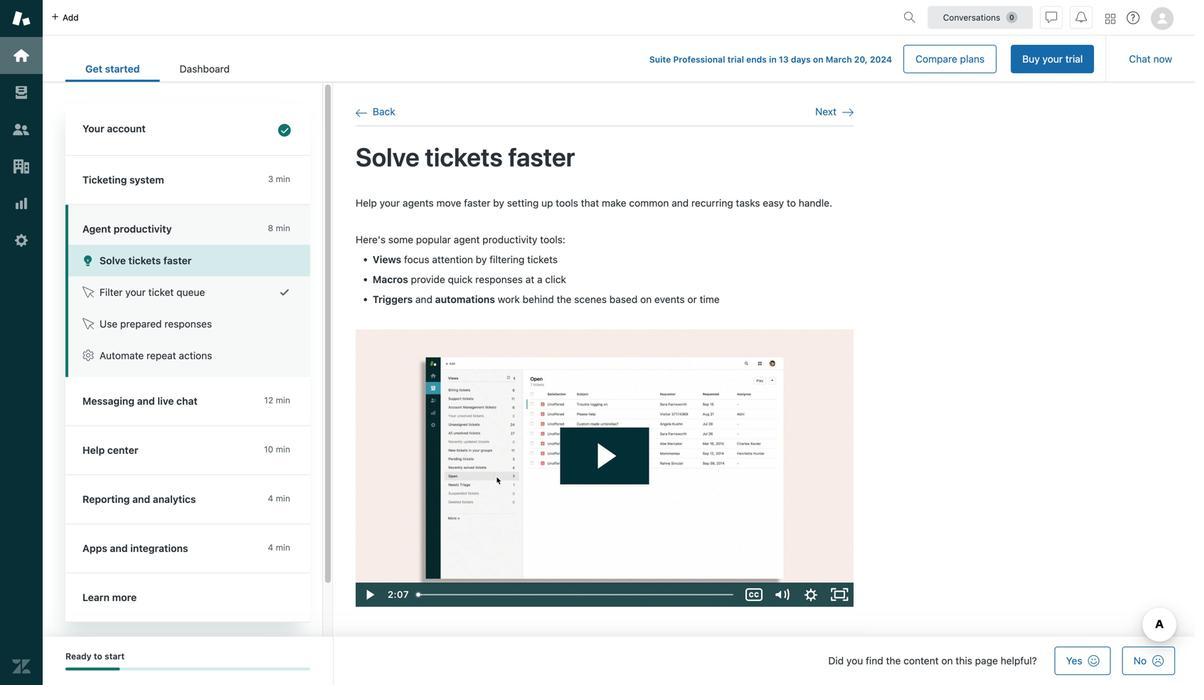Task type: vqa. For each thing, say whether or not it's contained in the screenshot.
Conversations button
yes



Task type: locate. For each thing, give the bounding box(es) containing it.
1 horizontal spatial on
[[813, 54, 824, 64]]

min for reporting and analytics
[[276, 493, 290, 503]]

tickets up filter your ticket queue
[[128, 255, 161, 266]]

1 vertical spatial solve tickets faster
[[100, 255, 192, 266]]

faster up filter your ticket queue button at the top left of the page
[[163, 255, 192, 266]]

min for agent productivity
[[276, 223, 290, 233]]

0 vertical spatial help
[[356, 197, 377, 209]]

to
[[787, 197, 796, 209], [94, 651, 102, 661]]

video element
[[356, 329, 854, 607]]

0 horizontal spatial trial
[[728, 54, 744, 64]]

and right the common
[[672, 197, 689, 209]]

center
[[107, 444, 138, 456]]

trial left ends
[[728, 54, 744, 64]]

solve down back
[[356, 141, 420, 172]]

1 horizontal spatial the
[[886, 655, 901, 667]]

2 4 from the top
[[268, 542, 273, 552]]

1 horizontal spatial solve tickets faster
[[356, 141, 575, 172]]

views image
[[12, 83, 31, 102]]

triggers
[[373, 293, 413, 305]]

automate
[[100, 350, 144, 361]]

filter your ticket queue
[[100, 286, 205, 298]]

20,
[[854, 54, 868, 64]]

apps
[[83, 542, 107, 554]]

by up macros provide quick responses at a click
[[476, 253, 487, 265]]

tab list containing get started
[[65, 55, 250, 82]]

help left the 'center'
[[83, 444, 105, 456]]

0 vertical spatial to
[[787, 197, 796, 209]]

compare plans
[[916, 53, 985, 65]]

by
[[493, 197, 504, 209], [476, 253, 487, 265]]

this
[[956, 655, 972, 667]]

find
[[866, 655, 883, 667]]

1 vertical spatial 4
[[268, 542, 273, 552]]

trial down notifications image
[[1066, 53, 1083, 65]]

trial inside button
[[1066, 53, 1083, 65]]

0 horizontal spatial productivity
[[114, 223, 172, 235]]

0 horizontal spatial your
[[125, 286, 146, 298]]

faster right move
[[464, 197, 491, 209]]

1 vertical spatial faster
[[464, 197, 491, 209]]

1 4 min from the top
[[268, 493, 290, 503]]

more
[[112, 592, 137, 603]]

footer
[[43, 637, 1195, 685]]

productivity right agent in the left top of the page
[[114, 223, 172, 235]]

provide
[[411, 273, 445, 285]]

tickets up move
[[425, 141, 503, 172]]

0 vertical spatial responses
[[475, 273, 523, 285]]

no button
[[1122, 647, 1175, 675]]

your inside button
[[125, 286, 146, 298]]

start
[[105, 651, 125, 661]]

and right apps
[[110, 542, 128, 554]]

did
[[828, 655, 844, 667]]

use
[[100, 318, 118, 330]]

footer containing did you find the content on this page helpful?
[[43, 637, 1195, 685]]

0 vertical spatial your
[[1043, 53, 1063, 65]]

0 horizontal spatial help
[[83, 444, 105, 456]]

1 vertical spatial your
[[380, 197, 400, 209]]

1 vertical spatial on
[[640, 293, 652, 305]]

chat
[[1129, 53, 1151, 65]]

your inside region
[[380, 197, 400, 209]]

region
[[356, 196, 854, 607]]

content
[[904, 655, 939, 667]]

ticketing
[[83, 174, 127, 186]]

customers image
[[12, 120, 31, 139]]

faster up up
[[508, 141, 575, 172]]

your inside button
[[1043, 53, 1063, 65]]

solve tickets faster
[[356, 141, 575, 172], [100, 255, 192, 266]]

4
[[268, 493, 273, 503], [268, 542, 273, 552]]

your
[[1043, 53, 1063, 65], [380, 197, 400, 209], [125, 286, 146, 298]]

get started
[[85, 63, 140, 75]]

help up here's
[[356, 197, 377, 209]]

your right "filter"
[[125, 286, 146, 298]]

4 min for analytics
[[268, 493, 290, 503]]

productivity inside heading
[[114, 223, 172, 235]]

next
[[815, 106, 837, 117]]

a
[[537, 273, 543, 285]]

region containing help your agents move faster by setting up tools that make common and recurring tasks easy to handle.
[[356, 196, 854, 607]]

1 vertical spatial by
[[476, 253, 487, 265]]

0 horizontal spatial by
[[476, 253, 487, 265]]

here's some popular agent productivity tools:
[[356, 234, 565, 246]]

views focus attention by filtering tickets
[[373, 253, 558, 265]]

1 horizontal spatial solve
[[356, 141, 420, 172]]

0 horizontal spatial tickets
[[128, 255, 161, 266]]

0 vertical spatial solve tickets faster
[[356, 141, 575, 172]]

notifications image
[[1076, 12, 1087, 23]]

ends
[[746, 54, 767, 64]]

your right buy
[[1043, 53, 1063, 65]]

dashboard tab
[[160, 55, 250, 82]]

solve inside button
[[100, 255, 126, 266]]

messaging and live chat
[[83, 395, 198, 407]]

to right easy
[[787, 197, 796, 209]]

tickets up a
[[527, 253, 558, 265]]

page
[[975, 655, 998, 667]]

on left 'this'
[[942, 655, 953, 667]]

the
[[557, 293, 572, 305], [886, 655, 901, 667]]

0 horizontal spatial the
[[557, 293, 572, 305]]

min for messaging and live chat
[[276, 395, 290, 405]]

and left analytics
[[132, 493, 150, 505]]

2 horizontal spatial faster
[[508, 141, 575, 172]]

1 horizontal spatial responses
[[475, 273, 523, 285]]

0 vertical spatial solve
[[356, 141, 420, 172]]

in
[[769, 54, 777, 64]]

buy
[[1022, 53, 1040, 65]]

automations
[[435, 293, 495, 305]]

1 horizontal spatial help
[[356, 197, 377, 209]]

scenes
[[574, 293, 607, 305]]

your account button
[[65, 105, 307, 155]]

help
[[356, 197, 377, 209], [83, 444, 105, 456]]

chat now
[[1129, 53, 1172, 65]]

reporting
[[83, 493, 130, 505]]

0 vertical spatial 4
[[268, 493, 273, 503]]

0 horizontal spatial solve
[[100, 255, 126, 266]]

zendesk image
[[12, 657, 31, 676]]

1 horizontal spatial by
[[493, 197, 504, 209]]

to up progress bar image
[[94, 651, 102, 661]]

recurring
[[692, 197, 733, 209]]

faster
[[508, 141, 575, 172], [464, 197, 491, 209], [163, 255, 192, 266]]

system
[[129, 174, 164, 186]]

section
[[261, 45, 1094, 73]]

1 min from the top
[[276, 174, 290, 184]]

2 min from the top
[[276, 223, 290, 233]]

8 min
[[268, 223, 290, 233]]

1 vertical spatial help
[[83, 444, 105, 456]]

on right 'days'
[[813, 54, 824, 64]]

agent productivity
[[83, 223, 172, 235]]

0 horizontal spatial responses
[[165, 318, 212, 330]]

button displays agent's chat status as invisible. image
[[1046, 12, 1057, 23]]

work
[[498, 293, 520, 305]]

some
[[388, 234, 413, 246]]

solve tickets faster inside content-title 'region'
[[356, 141, 575, 172]]

dashboard
[[180, 63, 230, 75]]

4 min
[[268, 493, 290, 503], [268, 542, 290, 552]]

reporting and analytics
[[83, 493, 196, 505]]

0 horizontal spatial on
[[640, 293, 652, 305]]

2 vertical spatial faster
[[163, 255, 192, 266]]

4 min from the top
[[276, 444, 290, 454]]

zendesk support image
[[12, 9, 31, 28]]

and left live
[[137, 395, 155, 407]]

1 4 from the top
[[268, 493, 273, 503]]

the down the click
[[557, 293, 572, 305]]

by left setting
[[493, 197, 504, 209]]

2 4 min from the top
[[268, 542, 290, 552]]

chat now button
[[1118, 45, 1184, 73]]

on right based
[[640, 293, 652, 305]]

0 vertical spatial 4 min
[[268, 493, 290, 503]]

min inside agent productivity heading
[[276, 223, 290, 233]]

agent productivity heading
[[65, 205, 310, 245]]

ticket
[[148, 286, 174, 298]]

video thumbnail image
[[356, 329, 854, 607], [356, 329, 854, 607]]

responses down "filtering"
[[475, 273, 523, 285]]

help for help your agents move faster by setting up tools that make common and recurring tasks easy to handle.
[[356, 197, 377, 209]]

2 vertical spatial your
[[125, 286, 146, 298]]

up
[[541, 197, 553, 209]]

and
[[672, 197, 689, 209], [415, 293, 433, 305], [137, 395, 155, 407], [132, 493, 150, 505], [110, 542, 128, 554]]

agent
[[83, 223, 111, 235]]

learn more
[[83, 592, 137, 603]]

1 horizontal spatial tickets
[[425, 141, 503, 172]]

and down provide in the left of the page
[[415, 293, 433, 305]]

1 vertical spatial responses
[[165, 318, 212, 330]]

back
[[373, 106, 395, 117]]

1 vertical spatial solve
[[100, 255, 126, 266]]

compare
[[916, 53, 957, 65]]

responses down filter your ticket queue button at the top left of the page
[[165, 318, 212, 330]]

0 vertical spatial the
[[557, 293, 572, 305]]

professional
[[673, 54, 725, 64]]

4 min for integrations
[[268, 542, 290, 552]]

apps and integrations
[[83, 542, 188, 554]]

agents
[[403, 197, 434, 209]]

1 horizontal spatial your
[[380, 197, 400, 209]]

get help image
[[1127, 11, 1140, 24]]

6 min from the top
[[276, 542, 290, 552]]

1 vertical spatial to
[[94, 651, 102, 661]]

0 vertical spatial faster
[[508, 141, 575, 172]]

3 min from the top
[[276, 395, 290, 405]]

5 min from the top
[[276, 493, 290, 503]]

solve up "filter"
[[100, 255, 126, 266]]

solve tickets faster up move
[[356, 141, 575, 172]]

2 vertical spatial on
[[942, 655, 953, 667]]

solve
[[356, 141, 420, 172], [100, 255, 126, 266]]

1 horizontal spatial trial
[[1066, 53, 1083, 65]]

1 vertical spatial the
[[886, 655, 901, 667]]

0 horizontal spatial solve tickets faster
[[100, 255, 192, 266]]

organizations image
[[12, 157, 31, 176]]

1 horizontal spatial to
[[787, 197, 796, 209]]

next button
[[815, 105, 854, 118]]

help center
[[83, 444, 138, 456]]

responses
[[475, 273, 523, 285], [165, 318, 212, 330]]

the right find
[[886, 655, 901, 667]]

your for help
[[380, 197, 400, 209]]

main element
[[0, 0, 43, 685]]

filtering
[[490, 253, 525, 265]]

progress bar image
[[65, 668, 120, 670]]

chat
[[176, 395, 198, 407]]

reporting image
[[12, 194, 31, 213]]

0 vertical spatial on
[[813, 54, 824, 64]]

back button
[[356, 105, 395, 118]]

your left agents
[[380, 197, 400, 209]]

solve tickets faster up filter your ticket queue
[[100, 255, 192, 266]]

and for apps and integrations
[[110, 542, 128, 554]]

help for help center
[[83, 444, 105, 456]]

0 horizontal spatial faster
[[163, 255, 192, 266]]

productivity up "filtering"
[[483, 234, 537, 246]]

conversations button
[[928, 6, 1033, 29]]

solve inside content-title 'region'
[[356, 141, 420, 172]]

0 horizontal spatial to
[[94, 651, 102, 661]]

1 horizontal spatial faster
[[464, 197, 491, 209]]

trial for professional
[[728, 54, 744, 64]]

1 vertical spatial 4 min
[[268, 542, 290, 552]]

2 horizontal spatial your
[[1043, 53, 1063, 65]]

no
[[1134, 655, 1147, 667]]

tab list
[[65, 55, 250, 82]]



Task type: describe. For each thing, give the bounding box(es) containing it.
your account
[[83, 123, 146, 134]]

4 for apps and integrations
[[268, 542, 273, 552]]

3
[[268, 174, 273, 184]]

2 horizontal spatial tickets
[[527, 253, 558, 265]]

8
[[268, 223, 273, 233]]

solve tickets faster inside button
[[100, 255, 192, 266]]

march
[[826, 54, 852, 64]]

actions
[[179, 350, 212, 361]]

and for messaging and live chat
[[137, 395, 155, 407]]

macros provide quick responses at a click
[[373, 273, 566, 285]]

10 min
[[264, 444, 290, 454]]

filter
[[100, 286, 123, 298]]

your for buy
[[1043, 53, 1063, 65]]

0 vertical spatial by
[[493, 197, 504, 209]]

solve tickets faster button
[[68, 245, 310, 276]]

repeat
[[147, 350, 176, 361]]

admin image
[[12, 231, 31, 250]]

easy
[[763, 197, 784, 209]]

macros
[[373, 273, 408, 285]]

common
[[629, 197, 669, 209]]

filter your ticket queue button
[[68, 276, 310, 308]]

responses inside region
[[475, 273, 523, 285]]

events
[[654, 293, 685, 305]]

2 horizontal spatial on
[[942, 655, 953, 667]]

live
[[157, 395, 174, 407]]

click
[[545, 273, 566, 285]]

helpful?
[[1001, 655, 1037, 667]]

or
[[688, 293, 697, 305]]

to inside region
[[787, 197, 796, 209]]

get
[[85, 63, 102, 75]]

content-title region
[[356, 140, 854, 173]]

did you find the content on this page helpful?
[[828, 655, 1037, 667]]

based
[[610, 293, 638, 305]]

messaging
[[83, 395, 134, 407]]

tickets inside button
[[128, 255, 161, 266]]

buy your trial
[[1022, 53, 1083, 65]]

add
[[63, 12, 79, 22]]

min for ticketing system
[[276, 174, 290, 184]]

tools
[[556, 197, 578, 209]]

12
[[264, 395, 273, 405]]

zendesk products image
[[1106, 14, 1116, 24]]

tickets inside content-title 'region'
[[425, 141, 503, 172]]

yes
[[1066, 655, 1083, 667]]

that
[[581, 197, 599, 209]]

faster inside content-title 'region'
[[508, 141, 575, 172]]

account
[[107, 123, 146, 134]]

your
[[83, 123, 104, 134]]

the inside region
[[557, 293, 572, 305]]

4 for reporting and analytics
[[268, 493, 273, 503]]

section containing compare plans
[[261, 45, 1094, 73]]

ticketing system
[[83, 174, 164, 186]]

plans
[[960, 53, 985, 65]]

quick
[[448, 273, 473, 285]]

10
[[264, 444, 273, 454]]

behind
[[523, 293, 554, 305]]

responses inside 'button'
[[165, 318, 212, 330]]

the inside footer
[[886, 655, 901, 667]]

conversations
[[943, 12, 1001, 22]]

use prepared responses button
[[68, 308, 310, 340]]

progress-bar progress bar
[[65, 668, 310, 670]]

help your agents move faster by setting up tools that make common and recurring tasks easy to handle.
[[356, 197, 832, 209]]

now
[[1154, 53, 1172, 65]]

faster inside button
[[163, 255, 192, 266]]

prepared
[[120, 318, 162, 330]]

triggers and automations work behind the scenes based on events or time
[[373, 293, 720, 305]]

buy your trial button
[[1011, 45, 1094, 73]]

handle.
[[799, 197, 832, 209]]

1 horizontal spatial productivity
[[483, 234, 537, 246]]

make
[[602, 197, 626, 209]]

and for triggers and automations work behind the scenes based on events or time
[[415, 293, 433, 305]]

automate repeat actions button
[[68, 340, 310, 371]]

suite professional trial ends in 13 days on march 20, 2024
[[649, 54, 892, 64]]

to inside footer
[[94, 651, 102, 661]]

min for help center
[[276, 444, 290, 454]]

days
[[791, 54, 811, 64]]

2024
[[870, 54, 892, 64]]

trial for your
[[1066, 53, 1083, 65]]

attention
[[432, 253, 473, 265]]

popular
[[416, 234, 451, 246]]

13
[[779, 54, 789, 64]]

agent
[[454, 234, 480, 246]]

your for filter
[[125, 286, 146, 298]]

at
[[526, 273, 534, 285]]

and for reporting and analytics
[[132, 493, 150, 505]]

yes button
[[1055, 647, 1111, 675]]

setting
[[507, 197, 539, 209]]

ready
[[65, 651, 91, 661]]

compare plans button
[[904, 45, 997, 73]]

3 min
[[268, 174, 290, 184]]

min for apps and integrations
[[276, 542, 290, 552]]

suite
[[649, 54, 671, 64]]

get started image
[[12, 46, 31, 65]]

March 20, 2024 text field
[[826, 54, 892, 64]]

started
[[105, 63, 140, 75]]

move
[[436, 197, 461, 209]]

learn more button
[[65, 573, 307, 622]]

here's
[[356, 234, 386, 246]]

use prepared responses
[[100, 318, 212, 330]]

add button
[[43, 0, 87, 35]]

views
[[373, 253, 401, 265]]

12 min
[[264, 395, 290, 405]]

tools:
[[540, 234, 565, 246]]

focus
[[404, 253, 429, 265]]



